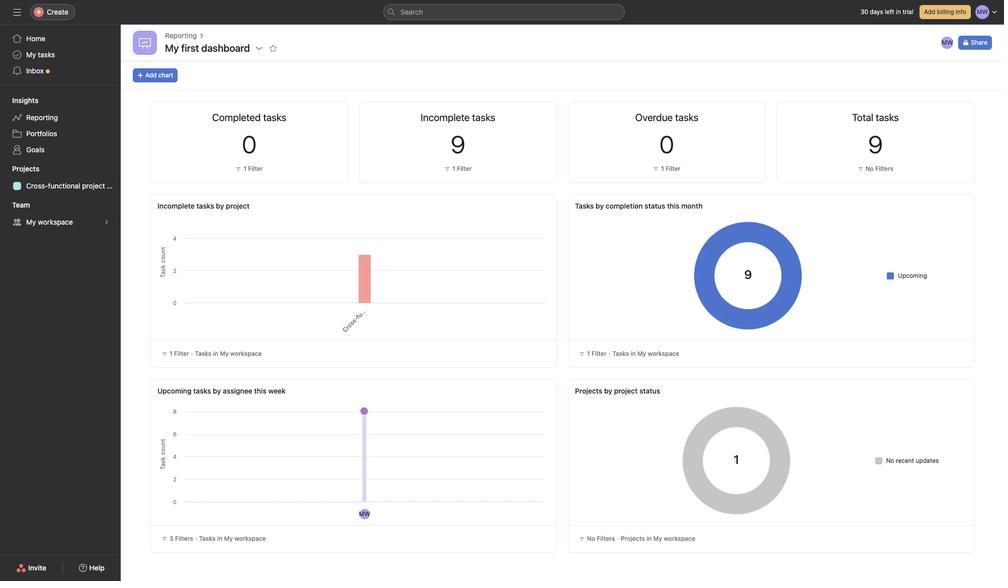 Task type: describe. For each thing, give the bounding box(es) containing it.
completion
[[606, 202, 643, 210]]

mw inside mw button
[[942, 39, 953, 46]]

my inside "teams" element
[[26, 218, 36, 226]]

no inside button
[[866, 165, 874, 173]]

0 for completed tasks
[[242, 130, 257, 159]]

filter for incomplete tasks
[[457, 165, 472, 173]]

search button
[[384, 4, 625, 20]]

report image
[[139, 37, 151, 49]]

insights element
[[0, 92, 121, 160]]

invite button
[[10, 560, 53, 578]]

tasks by completion status this month
[[575, 202, 703, 210]]

add billing info
[[925, 8, 967, 16]]

add chart button
[[133, 68, 178, 83]]

insights button
[[0, 96, 38, 106]]

9 button for total tasks
[[869, 130, 883, 159]]

tasks for incomplete
[[197, 202, 214, 210]]

tasks for upcoming
[[193, 387, 211, 396]]

add for add chart
[[145, 71, 157, 79]]

trial
[[903, 8, 914, 16]]

1 for incomplete tasks
[[453, 165, 455, 173]]

first dashboard
[[181, 42, 250, 54]]

no recent updates
[[887, 457, 939, 465]]

hide sidebar image
[[13, 8, 21, 16]]

overdue tasks
[[635, 112, 699, 123]]

inbox link
[[6, 63, 115, 79]]

0 horizontal spatial by
[[213, 387, 221, 396]]

filter for completed tasks
[[248, 165, 263, 173]]

insights
[[12, 96, 38, 105]]

tasks for tasks by completion status this month
[[613, 350, 629, 358]]

0 horizontal spatial mw
[[359, 511, 370, 518]]

3 filters
[[170, 536, 193, 543]]

invite
[[28, 564, 46, 573]]

portfolios
[[26, 129, 57, 138]]

this week
[[254, 387, 286, 396]]

help
[[89, 564, 105, 573]]

home link
[[6, 31, 115, 47]]

assignee
[[223, 387, 253, 396]]

tasks in my workspace for by
[[199, 536, 266, 543]]

info
[[956, 8, 967, 16]]

0 vertical spatial reporting
[[165, 31, 197, 40]]

projects for projects in my workspace
[[621, 536, 645, 543]]

30
[[861, 8, 869, 16]]

9 for incomplete tasks
[[451, 130, 466, 159]]

no filters inside button
[[866, 165, 894, 173]]

inbox
[[26, 66, 44, 75]]

in for incomplete tasks by project
[[213, 350, 218, 358]]

filters for upcoming tasks by assignee this week
[[175, 536, 193, 543]]

1 vertical spatial no
[[887, 457, 895, 465]]

projects for projects
[[12, 165, 39, 173]]

this month
[[667, 202, 703, 210]]

projects in my workspace
[[621, 536, 696, 543]]

home
[[26, 34, 45, 43]]

9 button for incomplete tasks
[[451, 130, 466, 159]]

goals link
[[6, 142, 115, 158]]

global element
[[0, 25, 121, 85]]

0 for overdue tasks
[[660, 130, 674, 159]]

0 button for completed tasks
[[242, 130, 257, 159]]

goals
[[26, 145, 45, 154]]

workspace for projects by project status
[[664, 536, 696, 543]]

0 horizontal spatial no filters
[[587, 536, 615, 543]]

1 filter button for overdue tasks
[[651, 164, 683, 174]]

add chart
[[145, 71, 173, 79]]

1 filter button for completed tasks
[[233, 164, 266, 174]]

my workspace link
[[6, 214, 115, 231]]

team button
[[0, 200, 30, 210]]

functional
[[48, 182, 80, 190]]

1 for completed tasks
[[244, 165, 247, 173]]

share
[[972, 39, 988, 46]]

total tasks
[[853, 112, 899, 123]]

days
[[870, 8, 884, 16]]

1 filter for incomplete tasks
[[453, 165, 472, 173]]

tasks for upcoming tasks by assignee this week
[[199, 536, 216, 543]]

by for tasks
[[596, 202, 604, 210]]

updates
[[916, 457, 939, 465]]

projects by project status
[[575, 387, 661, 396]]



Task type: locate. For each thing, give the bounding box(es) containing it.
1
[[244, 165, 247, 173], [453, 165, 455, 173], [661, 165, 664, 173], [170, 350, 173, 358], [587, 350, 590, 358]]

1 horizontal spatial 9 button
[[869, 130, 883, 159]]

2 9 button from the left
[[869, 130, 883, 159]]

upcoming tasks by assignee this week
[[158, 387, 286, 396]]

1 horizontal spatial filters
[[597, 536, 615, 543]]

project status
[[614, 387, 661, 396]]

0 vertical spatial no
[[866, 165, 874, 173]]

1 horizontal spatial no
[[866, 165, 874, 173]]

tasks down 'home'
[[38, 50, 55, 59]]

mw button
[[941, 36, 955, 50]]

1 filter for overdue tasks
[[661, 165, 681, 173]]

1 horizontal spatial 0
[[660, 130, 674, 159]]

add inside "button"
[[145, 71, 157, 79]]

2 horizontal spatial no
[[887, 457, 895, 465]]

reporting link
[[165, 30, 197, 41], [6, 110, 115, 126]]

reporting
[[165, 31, 197, 40], [26, 113, 58, 122]]

project
[[82, 182, 105, 190]]

tasks
[[575, 202, 594, 210], [195, 350, 212, 358], [613, 350, 629, 358], [199, 536, 216, 543]]

3 1 filter button from the left
[[651, 164, 683, 174]]

1 horizontal spatial projects
[[575, 387, 603, 396]]

by left project status
[[605, 387, 613, 396]]

tasks left completion
[[575, 202, 594, 210]]

1 1 filter button from the left
[[233, 164, 266, 174]]

9 down incomplete tasks
[[451, 130, 466, 159]]

0 horizontal spatial no
[[587, 536, 596, 543]]

see details, my workspace image
[[104, 219, 110, 225]]

2 vertical spatial no
[[587, 536, 596, 543]]

tasks for my
[[38, 50, 55, 59]]

share button
[[959, 36, 993, 50]]

by project
[[216, 202, 250, 210]]

0 button
[[242, 130, 257, 159], [660, 130, 674, 159]]

0 button for overdue tasks
[[660, 130, 674, 159]]

tasks
[[38, 50, 55, 59], [197, 202, 214, 210], [193, 387, 211, 396]]

no
[[866, 165, 874, 173], [887, 457, 895, 465], [587, 536, 596, 543]]

2 9 from the left
[[869, 130, 883, 159]]

my tasks link
[[6, 47, 115, 63]]

tasks in my workspace for completion
[[613, 350, 680, 358]]

tasks left by project at the top left of the page
[[197, 202, 214, 210]]

add left chart
[[145, 71, 157, 79]]

0 horizontal spatial add
[[145, 71, 157, 79]]

add for add billing info
[[925, 8, 936, 16]]

tasks up projects by project status
[[613, 350, 629, 358]]

1 vertical spatial reporting
[[26, 113, 58, 122]]

teams element
[[0, 196, 121, 233]]

incomplete
[[158, 202, 195, 210]]

tasks for incomplete tasks by project
[[195, 350, 212, 358]]

2 horizontal spatial 1 filter button
[[651, 164, 683, 174]]

filters inside button
[[876, 165, 894, 173]]

chart
[[158, 71, 173, 79]]

0 horizontal spatial reporting link
[[6, 110, 115, 126]]

1 filter button
[[233, 164, 266, 174], [442, 164, 475, 174], [651, 164, 683, 174]]

2 vertical spatial tasks
[[193, 387, 211, 396]]

2 0 from the left
[[660, 130, 674, 159]]

projects element
[[0, 160, 121, 196]]

add left billing
[[925, 8, 936, 16]]

1 9 from the left
[[451, 130, 466, 159]]

1 vertical spatial reporting link
[[6, 110, 115, 126]]

upcoming
[[898, 272, 928, 280], [158, 387, 192, 396]]

team
[[12, 201, 30, 209]]

9
[[451, 130, 466, 159], [869, 130, 883, 159]]

left
[[885, 8, 895, 16]]

plan
[[107, 182, 121, 190]]

0 vertical spatial upcoming
[[898, 272, 928, 280]]

add billing info button
[[920, 5, 971, 19]]

0 horizontal spatial filters
[[175, 536, 193, 543]]

1 vertical spatial mw
[[359, 511, 370, 518]]

0 vertical spatial add
[[925, 8, 936, 16]]

status
[[645, 202, 666, 210]]

tasks in my workspace for by project
[[195, 350, 262, 358]]

30 days left in trial
[[861, 8, 914, 16]]

1 horizontal spatial reporting link
[[165, 30, 197, 41]]

tasks up upcoming tasks by assignee this week
[[195, 350, 212, 358]]

2 horizontal spatial filters
[[876, 165, 894, 173]]

tasks inside global element
[[38, 50, 55, 59]]

tasks in my workspace
[[195, 350, 262, 358], [613, 350, 680, 358], [199, 536, 266, 543]]

projects inside dropdown button
[[12, 165, 39, 173]]

1 horizontal spatial mw
[[942, 39, 953, 46]]

cross-functional project plan
[[26, 182, 121, 190]]

add to starred image
[[269, 44, 277, 52]]

filter for overdue tasks
[[666, 165, 681, 173]]

upcoming for upcoming tasks by assignee this week
[[158, 387, 192, 396]]

in for projects by project status
[[647, 536, 652, 543]]

projects button
[[0, 164, 39, 174]]

my inside global element
[[26, 50, 36, 59]]

cross-functional project plan link
[[6, 178, 121, 194]]

1 vertical spatial no filters
[[587, 536, 615, 543]]

workspace
[[38, 218, 73, 226], [230, 350, 262, 358], [648, 350, 680, 358], [235, 536, 266, 543], [664, 536, 696, 543]]

reporting link up portfolios
[[6, 110, 115, 126]]

reporting up my first dashboard
[[165, 31, 197, 40]]

0 horizontal spatial 0
[[242, 130, 257, 159]]

1 vertical spatial tasks
[[197, 202, 214, 210]]

1 filter
[[244, 165, 263, 173], [453, 165, 472, 173], [661, 165, 681, 173], [170, 350, 189, 358], [587, 350, 607, 358]]

reporting link up my first dashboard
[[165, 30, 197, 41]]

billing
[[938, 8, 955, 16]]

reporting inside insights element
[[26, 113, 58, 122]]

1 vertical spatial upcoming
[[158, 387, 192, 396]]

search list box
[[384, 4, 625, 20]]

upcoming for upcoming
[[898, 272, 928, 280]]

0 horizontal spatial projects
[[12, 165, 39, 173]]

1 filter for completed tasks
[[244, 165, 263, 173]]

incomplete tasks by project
[[158, 202, 250, 210]]

2 0 button from the left
[[660, 130, 674, 159]]

workspace for incomplete tasks by project
[[230, 350, 262, 358]]

9 for total tasks
[[869, 130, 883, 159]]

2 horizontal spatial projects
[[621, 536, 645, 543]]

my
[[165, 42, 179, 54], [26, 50, 36, 59], [26, 218, 36, 226], [220, 350, 229, 358], [638, 350, 647, 358], [224, 536, 233, 543], [654, 536, 662, 543]]

0 vertical spatial no filters
[[866, 165, 894, 173]]

workspace for upcoming tasks by assignee this week
[[235, 536, 266, 543]]

0 horizontal spatial 9
[[451, 130, 466, 159]]

create
[[47, 8, 68, 16]]

0 vertical spatial projects
[[12, 165, 39, 173]]

by left completion
[[596, 202, 604, 210]]

0 down completed tasks
[[242, 130, 257, 159]]

0 button down 'overdue tasks'
[[660, 130, 674, 159]]

3
[[170, 536, 173, 543]]

filters for projects by project status
[[597, 536, 615, 543]]

create button
[[30, 4, 75, 20]]

1 filter button for incomplete tasks
[[442, 164, 475, 174]]

1 horizontal spatial reporting
[[165, 31, 197, 40]]

0
[[242, 130, 257, 159], [660, 130, 674, 159]]

1 horizontal spatial by
[[596, 202, 604, 210]]

workspace for tasks by completion status this month
[[648, 350, 680, 358]]

no filters button
[[855, 164, 897, 174]]

1 vertical spatial projects
[[575, 387, 603, 396]]

0 vertical spatial reporting link
[[165, 30, 197, 41]]

add
[[925, 8, 936, 16], [145, 71, 157, 79]]

0 vertical spatial tasks
[[38, 50, 55, 59]]

1 horizontal spatial add
[[925, 8, 936, 16]]

workspace inside "teams" element
[[38, 218, 73, 226]]

recent
[[896, 457, 915, 465]]

0 horizontal spatial 9 button
[[451, 130, 466, 159]]

in for tasks by completion status this month
[[631, 350, 636, 358]]

incomplete tasks
[[421, 112, 496, 123]]

by for projects
[[605, 387, 613, 396]]

show options image
[[255, 44, 263, 52]]

2 vertical spatial projects
[[621, 536, 645, 543]]

2 horizontal spatial by
[[605, 387, 613, 396]]

0 horizontal spatial 1 filter button
[[233, 164, 266, 174]]

0 down 'overdue tasks'
[[660, 130, 674, 159]]

tasks right the 3 filters on the left bottom
[[199, 536, 216, 543]]

filters
[[876, 165, 894, 173], [175, 536, 193, 543], [597, 536, 615, 543]]

cross-
[[26, 182, 48, 190]]

reporting up portfolios
[[26, 113, 58, 122]]

9 up no filters button
[[869, 130, 883, 159]]

0 horizontal spatial 0 button
[[242, 130, 257, 159]]

0 horizontal spatial reporting
[[26, 113, 58, 122]]

0 button down completed tasks
[[242, 130, 257, 159]]

my first dashboard
[[165, 42, 250, 54]]

projects for projects by project status
[[575, 387, 603, 396]]

in for upcoming tasks by assignee this week
[[217, 536, 223, 543]]

no filters
[[866, 165, 894, 173], [587, 536, 615, 543]]

search
[[401, 8, 423, 16]]

1 9 button from the left
[[451, 130, 466, 159]]

1 horizontal spatial upcoming
[[898, 272, 928, 280]]

filter
[[248, 165, 263, 173], [457, 165, 472, 173], [666, 165, 681, 173], [174, 350, 189, 358], [592, 350, 607, 358]]

1 horizontal spatial 0 button
[[660, 130, 674, 159]]

1 horizontal spatial 1 filter button
[[442, 164, 475, 174]]

mw
[[942, 39, 953, 46], [359, 511, 370, 518]]

2 1 filter button from the left
[[442, 164, 475, 174]]

9 button down incomplete tasks
[[451, 130, 466, 159]]

1 horizontal spatial 9
[[869, 130, 883, 159]]

0 horizontal spatial upcoming
[[158, 387, 192, 396]]

1 0 button from the left
[[242, 130, 257, 159]]

portfolios link
[[6, 126, 115, 142]]

1 vertical spatial add
[[145, 71, 157, 79]]

9 button
[[451, 130, 466, 159], [869, 130, 883, 159]]

in
[[896, 8, 901, 16], [213, 350, 218, 358], [631, 350, 636, 358], [217, 536, 223, 543], [647, 536, 652, 543]]

1 horizontal spatial no filters
[[866, 165, 894, 173]]

my workspace
[[26, 218, 73, 226]]

my tasks
[[26, 50, 55, 59]]

by
[[596, 202, 604, 210], [213, 387, 221, 396], [605, 387, 613, 396]]

add inside button
[[925, 8, 936, 16]]

completed tasks
[[212, 112, 286, 123]]

1 0 from the left
[[242, 130, 257, 159]]

0 vertical spatial mw
[[942, 39, 953, 46]]

9 button up no filters button
[[869, 130, 883, 159]]

tasks left assignee
[[193, 387, 211, 396]]

1 for overdue tasks
[[661, 165, 664, 173]]

projects
[[12, 165, 39, 173], [575, 387, 603, 396], [621, 536, 645, 543]]

by left assignee
[[213, 387, 221, 396]]

help button
[[73, 560, 111, 578]]



Task type: vqa. For each thing, say whether or not it's contained in the screenshot.


